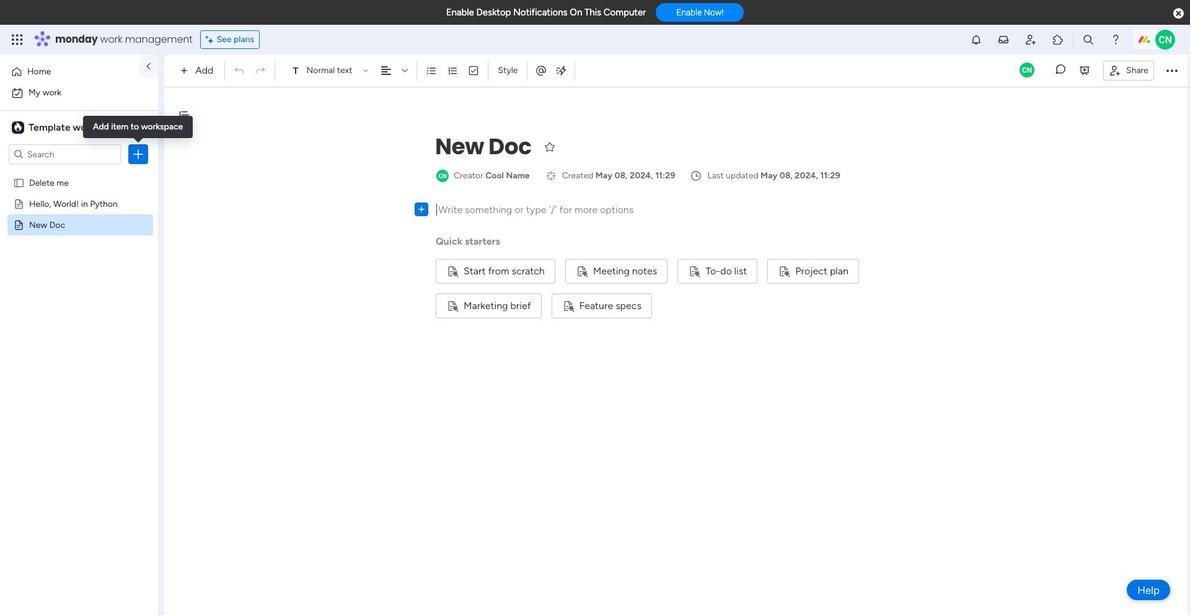 Task type: describe. For each thing, give the bounding box(es) containing it.
2 public board image from the top
[[13, 198, 25, 209]]

help image
[[1109, 33, 1122, 46]]

dynamic values image
[[555, 64, 567, 77]]

search everything image
[[1082, 33, 1095, 46]]

numbered list image
[[447, 65, 458, 76]]

board activity image
[[1020, 62, 1034, 77]]

update feed image
[[997, 33, 1010, 46]]

mention image
[[535, 64, 548, 77]]

1 vertical spatial option
[[7, 83, 151, 103]]

Search in workspace field
[[26, 147, 104, 161]]

invite members image
[[1025, 33, 1037, 46]]

see plans image
[[206, 33, 217, 46]]

monday marketplace image
[[1052, 33, 1064, 46]]

2 workspace image from the left
[[14, 121, 22, 134]]

public board image
[[13, 219, 25, 231]]

1 public board image from the top
[[13, 177, 25, 188]]

1 workspace image from the left
[[12, 121, 24, 134]]

options image
[[132, 148, 144, 161]]

v2 ellipsis image
[[1166, 63, 1178, 79]]



Task type: locate. For each thing, give the bounding box(es) containing it.
None field
[[432, 131, 535, 163]]

1 vertical spatial public board image
[[13, 198, 25, 209]]

dapulse close image
[[1173, 7, 1184, 20]]

add to favorites image
[[544, 140, 556, 153]]

public board image
[[13, 177, 25, 188], [13, 198, 25, 209]]

workspace image
[[12, 121, 24, 134], [14, 121, 22, 134]]

option
[[7, 62, 132, 82], [7, 83, 151, 103], [0, 171, 158, 174]]

menu image
[[402, 205, 411, 215]]

list box
[[0, 170, 158, 403]]

bulleted list image
[[426, 65, 437, 76]]

workspace selection element
[[12, 120, 122, 135]]

0 vertical spatial option
[[7, 62, 132, 82]]

0 vertical spatial public board image
[[13, 177, 25, 188]]

2 vertical spatial option
[[0, 171, 158, 174]]

notifications image
[[970, 33, 982, 46]]

select product image
[[11, 33, 24, 46]]

checklist image
[[468, 65, 479, 76]]

cool name image
[[1155, 30, 1175, 50]]



Task type: vqa. For each thing, say whether or not it's contained in the screenshot.
Caret Down icon
no



